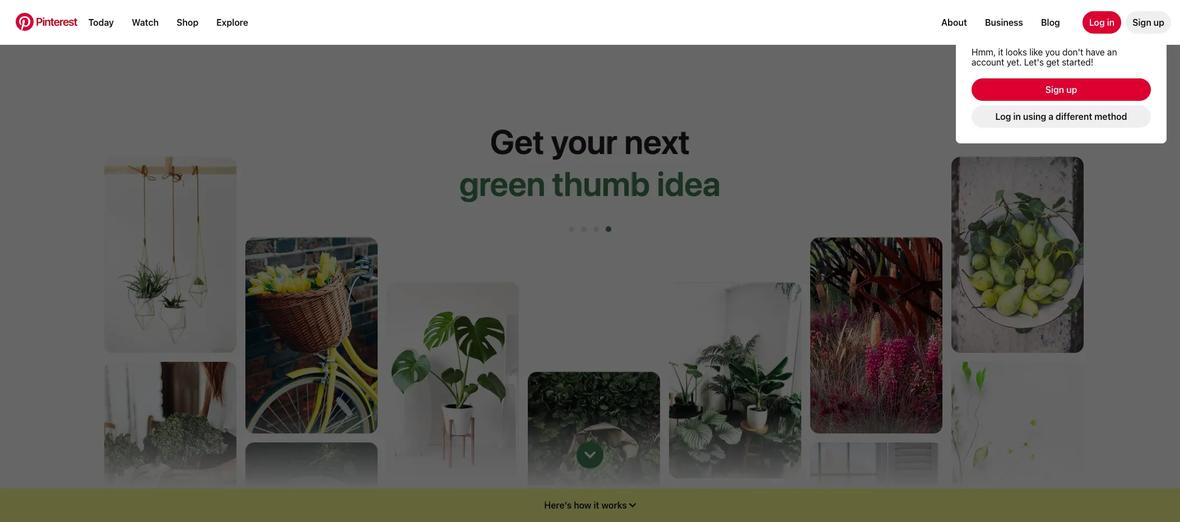 Task type: describe. For each thing, give the bounding box(es) containing it.
here's how it works button
[[0, 500, 1180, 511]]

explore
[[216, 17, 248, 27]]

about
[[941, 17, 967, 27]]

method
[[1095, 112, 1127, 122]]

you
[[1045, 47, 1060, 57]]

0 vertical spatial sign up
[[1133, 17, 1164, 27]]

pinterest inside the continue to pinterest hmm, it looks like you don't have an account yet. let's get started!
[[1037, 29, 1085, 43]]

shop link
[[172, 13, 203, 32]]

works
[[602, 500, 627, 511]]

a
[[1049, 112, 1053, 122]]

how
[[574, 500, 591, 511]]

0 horizontal spatial up
[[1066, 85, 1077, 95]]

here's
[[544, 500, 572, 511]]

watch link
[[127, 13, 163, 32]]

log in button
[[1083, 11, 1121, 34]]

explore link
[[212, 13, 253, 32]]

an
[[1107, 47, 1117, 57]]

today link
[[84, 13, 118, 32]]

account
[[972, 57, 1004, 67]]

today
[[88, 17, 114, 27]]

next
[[624, 121, 690, 161]]

scroll down image
[[584, 449, 596, 461]]

business
[[985, 17, 1023, 27]]

1 horizontal spatial up
[[1154, 17, 1164, 27]]

log in using a different method
[[996, 112, 1127, 122]]

hmm,
[[972, 47, 996, 57]]

1 vertical spatial it
[[594, 500, 599, 511]]

let's
[[1024, 57, 1044, 67]]

in for log in
[[1107, 17, 1115, 27]]

here's how it works
[[544, 500, 627, 511]]

pinterest button
[[9, 13, 84, 32]]

pinterest link
[[9, 13, 84, 31]]

to
[[1023, 29, 1034, 43]]

arrow down icon image
[[629, 502, 636, 509]]

yet.
[[1007, 57, 1022, 67]]

looks
[[1006, 47, 1027, 57]]

it inside the continue to pinterest hmm, it looks like you don't have an account yet. let's get started!
[[998, 47, 1003, 57]]

don't
[[1062, 47, 1083, 57]]



Task type: vqa. For each thing, say whether or not it's contained in the screenshot.
the topmost in
yes



Task type: locate. For each thing, give the bounding box(es) containing it.
using
[[1023, 112, 1046, 122]]

about link
[[941, 17, 967, 27]]

0 vertical spatial pinterest
[[36, 15, 77, 28]]

sign up button right log in
[[1126, 11, 1171, 34]]

get
[[1046, 57, 1060, 67]]

1 horizontal spatial sign
[[1133, 17, 1151, 27]]

sign up right log in
[[1133, 17, 1164, 27]]

pinterest right pinterest icon
[[36, 15, 77, 28]]

log for log in
[[1089, 17, 1105, 27]]

shop
[[177, 17, 198, 27]]

1 horizontal spatial sign up
[[1133, 17, 1164, 27]]

it left looks
[[998, 47, 1003, 57]]

in for log in using a different method
[[1013, 112, 1021, 122]]

sign right log in
[[1133, 17, 1151, 27]]

business link
[[985, 17, 1023, 27]]

log for log in using a different method
[[996, 112, 1011, 122]]

sign up a
[[1045, 85, 1064, 95]]

0 horizontal spatial sign up
[[1045, 85, 1077, 95]]

sign up
[[1133, 17, 1164, 27], [1045, 85, 1077, 95]]

continue
[[972, 29, 1020, 43]]

get your next
[[490, 121, 690, 161]]

0 vertical spatial log
[[1089, 17, 1105, 27]]

it
[[998, 47, 1003, 57], [594, 500, 599, 511]]

0 vertical spatial sign
[[1133, 17, 1151, 27]]

in inside button
[[1107, 17, 1115, 27]]

1 vertical spatial sign up
[[1045, 85, 1077, 95]]

different
[[1056, 112, 1092, 122]]

1 vertical spatial log
[[996, 112, 1011, 122]]

sign up up log in using a different method
[[1045, 85, 1077, 95]]

pinterest image
[[16, 13, 34, 31]]

log inside button
[[996, 112, 1011, 122]]

log in
[[1089, 17, 1115, 27]]

in left 'using'
[[1013, 112, 1021, 122]]

in
[[1107, 17, 1115, 27], [1013, 112, 1021, 122]]

your
[[551, 121, 618, 161]]

get
[[490, 121, 544, 161]]

pinterest down blog link
[[1037, 29, 1085, 43]]

continue to pinterest hmm, it looks like you don't have an account yet. let's get started!
[[972, 29, 1117, 67]]

0 vertical spatial in
[[1107, 17, 1115, 27]]

0 horizontal spatial in
[[1013, 112, 1021, 122]]

watch
[[132, 17, 159, 27]]

started!
[[1062, 57, 1094, 67]]

1 vertical spatial in
[[1013, 112, 1021, 122]]

it right "how"
[[594, 500, 599, 511]]

0 horizontal spatial pinterest
[[36, 15, 77, 28]]

1 vertical spatial up
[[1066, 85, 1077, 95]]

gardening image
[[104, 157, 236, 353], [952, 157, 1084, 353], [245, 237, 378, 434], [810, 237, 943, 434], [387, 282, 519, 478], [669, 282, 801, 478], [104, 362, 236, 522], [952, 362, 1084, 522], [528, 372, 660, 522], [245, 442, 378, 522], [810, 442, 943, 522], [387, 487, 519, 522], [669, 487, 801, 522]]

1 horizontal spatial log
[[1089, 17, 1105, 27]]

0 horizontal spatial log
[[996, 112, 1011, 122]]

sign up button
[[1126, 11, 1171, 34], [972, 78, 1151, 101]]

log inside button
[[1089, 17, 1105, 27]]

blog
[[1041, 17, 1060, 27]]

pinterest
[[36, 15, 77, 28], [1037, 29, 1085, 43]]

0 horizontal spatial sign
[[1045, 85, 1064, 95]]

sign up button up log in using a different method
[[972, 78, 1151, 101]]

log left 'using'
[[996, 112, 1011, 122]]

up
[[1154, 17, 1164, 27], [1066, 85, 1077, 95]]

sign for sign up button to the top
[[1133, 17, 1151, 27]]

log in using a different method button
[[972, 105, 1151, 128]]

0 vertical spatial up
[[1154, 17, 1164, 27]]

0 horizontal spatial it
[[594, 500, 599, 511]]

sign
[[1133, 17, 1151, 27], [1045, 85, 1064, 95]]

have
[[1086, 47, 1105, 57]]

blog link
[[1041, 17, 1060, 27]]

0 vertical spatial it
[[998, 47, 1003, 57]]

like
[[1029, 47, 1043, 57]]

1 horizontal spatial pinterest
[[1037, 29, 1085, 43]]

sign for the bottom sign up button
[[1045, 85, 1064, 95]]

log
[[1089, 17, 1105, 27], [996, 112, 1011, 122]]

1 horizontal spatial it
[[998, 47, 1003, 57]]

in inside button
[[1013, 112, 1021, 122]]

pinterest inside button
[[36, 15, 77, 28]]

1 vertical spatial pinterest
[[1037, 29, 1085, 43]]

1 vertical spatial sign up button
[[972, 78, 1151, 101]]

in up an
[[1107, 17, 1115, 27]]

1 vertical spatial sign
[[1045, 85, 1064, 95]]

0 vertical spatial sign up button
[[1126, 11, 1171, 34]]

log up have
[[1089, 17, 1105, 27]]

1 horizontal spatial in
[[1107, 17, 1115, 27]]



